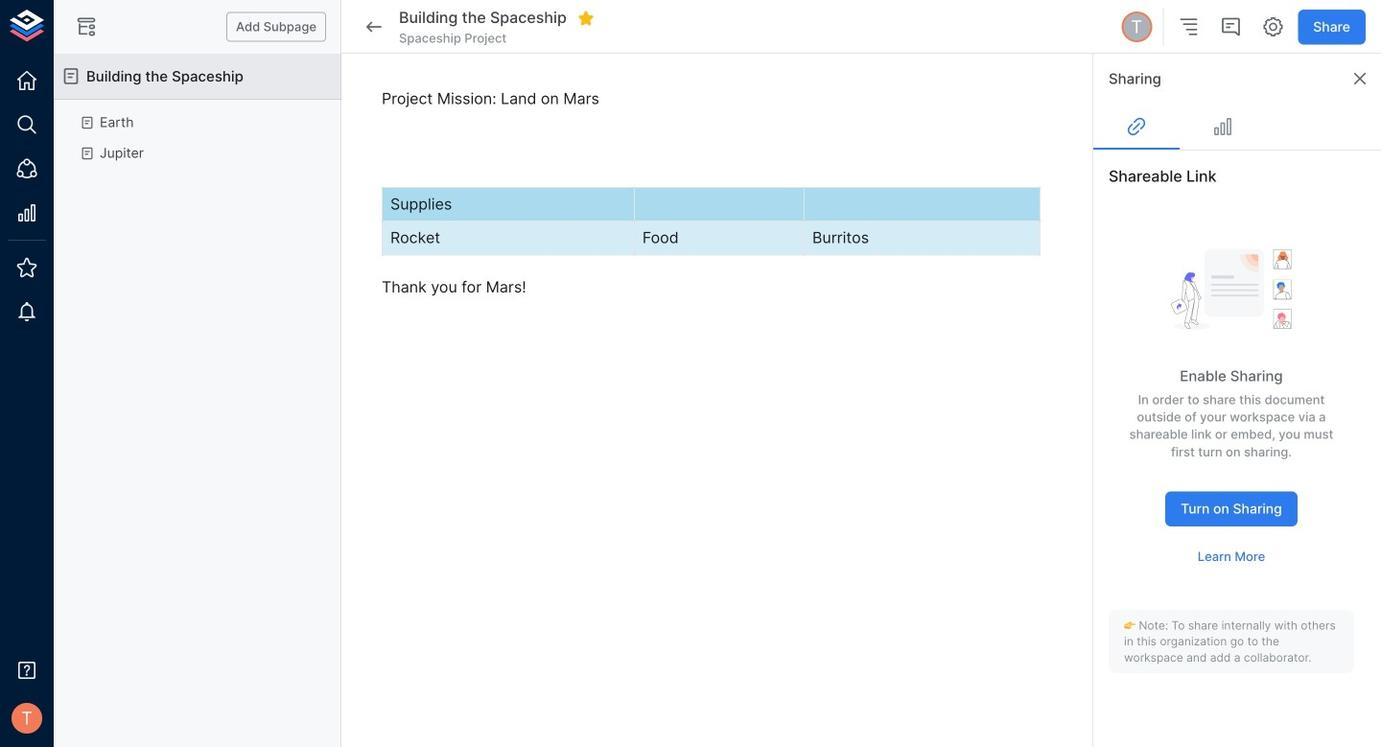 Task type: vqa. For each thing, say whether or not it's contained in the screenshot.
Hide Wiki icon
yes



Task type: describe. For each thing, give the bounding box(es) containing it.
go back image
[[363, 15, 386, 38]]

table of contents image
[[1178, 15, 1201, 38]]

comments image
[[1220, 15, 1243, 38]]

settings image
[[1262, 15, 1285, 38]]



Task type: locate. For each thing, give the bounding box(es) containing it.
remove favorite image
[[578, 9, 595, 27]]

hide wiki image
[[75, 15, 98, 38]]

tab list
[[1094, 104, 1382, 150]]



